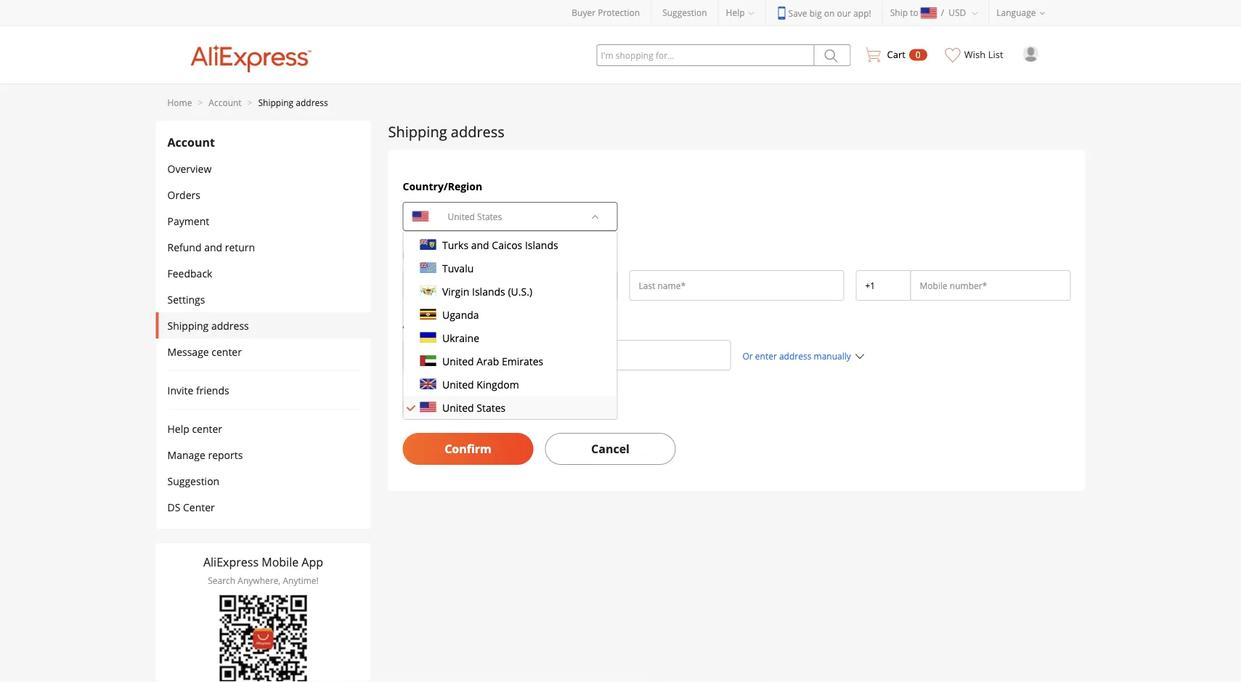 Task type: locate. For each thing, give the bounding box(es) containing it.
search image
[[412, 350, 421, 360]]

on
[[824, 7, 835, 19]]

account
[[209, 96, 242, 108], [167, 135, 215, 150]]

default
[[454, 400, 487, 413]]

shipping up message
[[167, 319, 209, 332]]

emirates
[[501, 354, 543, 368]]

united kingdom
[[442, 377, 519, 391]]

islands left (u.s.) on the left
[[472, 284, 505, 298]]

ds center
[[167, 500, 215, 514]]

0 vertical spatial islands
[[525, 238, 558, 252]]

settings
[[167, 292, 205, 306]]

caicos
[[492, 238, 522, 252]]

anywhere,
[[238, 575, 281, 587]]

home > account > shipping address
[[167, 96, 328, 108]]

0 vertical spatial suggestion
[[663, 7, 707, 19]]

refund and return
[[167, 240, 255, 254]]

0 horizontal spatial help
[[167, 422, 189, 435]]

refund
[[167, 240, 202, 254]]

reports
[[208, 448, 243, 462]]

> right 'home'
[[198, 96, 203, 108]]

1 horizontal spatial help
[[726, 7, 745, 19]]

united down the ukraine
[[442, 354, 474, 368]]

grid
[[397, 179, 1077, 465]]

list box
[[403, 210, 618, 420]]

1 horizontal spatial islands
[[525, 238, 558, 252]]

address
[[296, 96, 328, 108], [451, 121, 505, 141], [211, 319, 249, 332], [779, 350, 812, 362], [533, 400, 571, 413]]

3 united from the top
[[442, 401, 474, 414]]

shipping address link
[[258, 96, 328, 108]]

united for united states
[[442, 401, 474, 414]]

to
[[910, 7, 919, 19]]

2 vertical spatial united
[[442, 401, 474, 414]]

buyer protection link
[[572, 7, 640, 19]]

message
[[167, 345, 209, 358]]

center up manage reports
[[192, 422, 222, 435]]

row
[[397, 270, 1077, 305]]

uganda
[[442, 308, 479, 321]]

None field
[[865, 278, 902, 293]]

language
[[997, 7, 1036, 19]]

united for united arab emirates
[[442, 354, 474, 368]]

islands right caicos
[[525, 238, 558, 252]]

0 vertical spatial shipping address
[[388, 121, 505, 141]]

save
[[789, 7, 807, 19]]

united arab emirates
[[442, 354, 543, 368]]

suggestion link
[[663, 7, 707, 19]]

center
[[212, 345, 242, 358], [192, 422, 222, 435]]

turkmenistan
[[442, 215, 508, 228]]

I'm shopping for... text field
[[597, 44, 815, 66]]

and down turkmenistan
[[471, 238, 489, 252]]

1 vertical spatial account
[[167, 135, 215, 150]]

turks and caicos islands
[[442, 238, 558, 252]]

help center
[[167, 422, 222, 435]]

United States field
[[439, 204, 582, 229]]

help
[[726, 7, 745, 19], [167, 422, 189, 435]]

virgin islands (u.s.)
[[442, 284, 532, 298]]

personal
[[403, 247, 447, 261]]

set
[[423, 400, 438, 413]]

suggestion
[[663, 7, 707, 19], [167, 474, 220, 488]]

account up overview
[[167, 135, 215, 150]]

1 united from the top
[[442, 354, 474, 368]]

shipping up country/region
[[388, 121, 447, 141]]

1 horizontal spatial and
[[471, 238, 489, 252]]

0
[[916, 49, 921, 61]]

shipping address up country/region
[[388, 121, 505, 141]]

2 united from the top
[[442, 377, 474, 391]]

0 horizontal spatial shipping address
[[167, 319, 249, 332]]

1 > from the left
[[198, 96, 203, 108]]

united right 'set'
[[442, 401, 474, 414]]

2 vertical spatial shipping
[[167, 319, 209, 332]]

2 horizontal spatial shipping
[[388, 121, 447, 141]]

Last name* field
[[639, 278, 835, 293]]

as
[[441, 400, 451, 413]]

cart
[[887, 48, 906, 61]]

account link
[[209, 96, 242, 108]]

1 vertical spatial help
[[167, 422, 189, 435]]

united up as on the left of page
[[442, 377, 474, 391]]

center for message center
[[212, 345, 242, 358]]

1 vertical spatial united
[[442, 377, 474, 391]]

/ usd
[[941, 7, 966, 19]]

kingdom
[[476, 377, 519, 391]]

/
[[941, 7, 944, 19]]

0 vertical spatial united
[[442, 354, 474, 368]]

1 horizontal spatial shipping address
[[388, 121, 505, 141]]

tuvalu
[[442, 261, 473, 275]]

home
[[167, 96, 192, 108]]

suggestion up ds center
[[167, 474, 220, 488]]

center for help center
[[192, 422, 222, 435]]

0 vertical spatial account
[[209, 96, 242, 108]]

First name* field
[[412, 278, 608, 293]]

center right message
[[212, 345, 242, 358]]

shipping right account link
[[258, 96, 294, 108]]

search
[[208, 575, 235, 587]]

friends
[[196, 383, 229, 397]]

ship
[[890, 7, 908, 19]]

suggestion up 'i'm shopping for...' text box
[[663, 7, 707, 19]]

wish
[[964, 48, 986, 61]]

help right suggestion link
[[726, 7, 745, 19]]

and inside list box
[[471, 238, 489, 252]]

protection
[[598, 7, 640, 19]]

arab
[[476, 354, 499, 368]]

set as default shipping address
[[423, 400, 571, 413]]

ship to
[[890, 7, 919, 19]]

confirm button
[[403, 433, 534, 465]]

0 horizontal spatial suggestion
[[167, 474, 220, 488]]

islands
[[525, 238, 558, 252], [472, 284, 505, 298]]

shipping address up message center
[[167, 319, 249, 332]]

1 horizontal spatial suggestion
[[663, 7, 707, 19]]

orders
[[167, 188, 200, 202]]

united states
[[442, 401, 505, 414]]

1 horizontal spatial shipping
[[258, 96, 294, 108]]

0 horizontal spatial islands
[[472, 284, 505, 298]]

save big on our app! link
[[777, 7, 871, 20]]

help up manage on the bottom left
[[167, 422, 189, 435]]

grid containing confirm
[[397, 179, 1077, 465]]

shipping
[[490, 400, 530, 413]]

payment
[[167, 214, 209, 228]]

> right account link
[[247, 96, 252, 108]]

united
[[442, 354, 474, 368], [442, 377, 474, 391], [442, 401, 474, 414]]

0 vertical spatial center
[[212, 345, 242, 358]]

1 vertical spatial center
[[192, 422, 222, 435]]

>
[[198, 96, 203, 108], [247, 96, 252, 108]]

and left return
[[204, 240, 222, 254]]

0 horizontal spatial >
[[198, 96, 203, 108]]

address
[[403, 317, 443, 331]]

or
[[743, 350, 753, 362]]

account right 'home'
[[209, 96, 242, 108]]

1 horizontal spatial >
[[247, 96, 252, 108]]

0 horizontal spatial and
[[204, 240, 222, 254]]

anytime!
[[283, 575, 319, 587]]

cancel
[[591, 441, 630, 457]]

1 vertical spatial suggestion
[[167, 474, 220, 488]]

and
[[471, 238, 489, 252], [204, 240, 222, 254]]

shipping
[[258, 96, 294, 108], [388, 121, 447, 141], [167, 319, 209, 332]]

0 vertical spatial help
[[726, 7, 745, 19]]

None submit
[[815, 44, 851, 66]]



Task type: describe. For each thing, give the bounding box(es) containing it.
aliexpress mobile app search anywhere, anytime!
[[203, 554, 323, 587]]

or enter address manually
[[743, 350, 851, 362]]

aliexpress
[[203, 554, 259, 570]]

big
[[810, 7, 822, 19]]

or enter address manually row
[[397, 340, 1077, 382]]

return
[[225, 240, 255, 254]]

message center
[[167, 345, 242, 358]]

manage reports
[[167, 448, 243, 462]]

personal information
[[403, 247, 511, 261]]

united for united kingdom
[[442, 377, 474, 391]]

Search by ZIP Code, street, or address field
[[421, 348, 722, 362]]

1 vertical spatial shipping address
[[167, 319, 249, 332]]

(u.s.)
[[508, 284, 532, 298]]

ukraine
[[442, 331, 479, 345]]

feedback
[[167, 266, 212, 280]]

ds
[[167, 500, 180, 514]]

buyer protection
[[572, 7, 640, 19]]

2 > from the left
[[247, 96, 252, 108]]

wish list
[[964, 48, 1003, 61]]

0 horizontal spatial shipping
[[167, 319, 209, 332]]

wish list link
[[938, 26, 1011, 73]]

and for refund
[[204, 240, 222, 254]]

invite
[[167, 383, 193, 397]]

virgin
[[442, 284, 469, 298]]

turks
[[442, 238, 468, 252]]

list
[[988, 48, 1003, 61]]

app!
[[854, 7, 871, 19]]

states
[[476, 401, 505, 414]]

our
[[837, 7, 851, 19]]

invite friends
[[167, 383, 229, 397]]

help for help
[[726, 7, 745, 19]]

enter
[[755, 350, 777, 362]]

cancel button
[[545, 433, 676, 465]]

manually
[[814, 350, 851, 362]]

1 vertical spatial islands
[[472, 284, 505, 298]]

usd
[[949, 7, 966, 19]]

app
[[302, 554, 323, 570]]

1 vertical spatial shipping
[[388, 121, 447, 141]]

overview
[[167, 162, 212, 175]]

and for turks
[[471, 238, 489, 252]]

0 vertical spatial shipping
[[258, 96, 294, 108]]

confirm
[[445, 441, 492, 457]]

manage
[[167, 448, 205, 462]]

information
[[450, 247, 511, 261]]

Mobile number* field
[[920, 278, 1062, 293]]

help for help center
[[167, 422, 189, 435]]

language link
[[990, 0, 1057, 25]]

mobile
[[262, 554, 299, 570]]

country/region
[[403, 179, 482, 193]]

home link
[[167, 96, 192, 108]]

center
[[183, 500, 215, 514]]

save big on our app!
[[789, 7, 871, 19]]

list box containing turkmenistan
[[403, 210, 618, 420]]

address inside 'row'
[[779, 350, 812, 362]]

arrow down image
[[591, 212, 600, 221]]

buyer
[[572, 7, 596, 19]]



Task type: vqa. For each thing, say whether or not it's contained in the screenshot.
KNIFE
no



